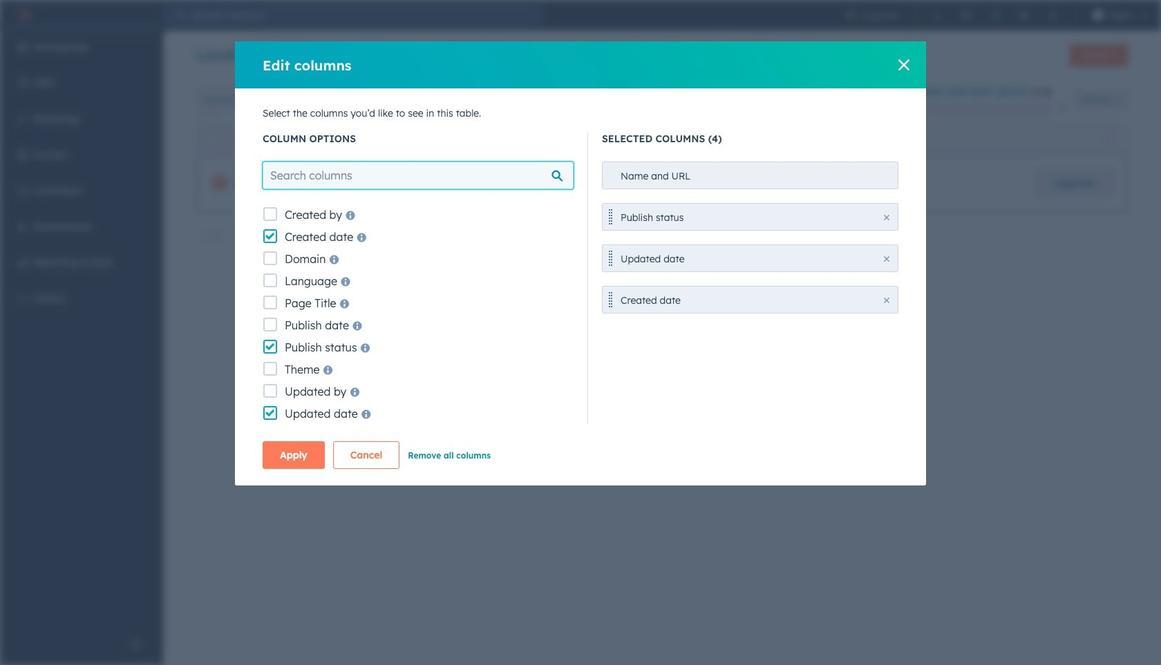 Task type: describe. For each thing, give the bounding box(es) containing it.
Search HubSpot search field
[[185, 4, 543, 26]]

press to sort. image for 1st press to sort. element
[[656, 133, 661, 143]]

0 horizontal spatial menu
[[0, 30, 163, 631]]

help image
[[990, 10, 1001, 21]]

Search columns search field
[[263, 162, 574, 189]]

press to sort. image for first press to sort. element from right
[[1106, 133, 1111, 143]]

2 press to sort. element from the left
[[1106, 133, 1111, 145]]

settings image
[[1019, 10, 1030, 21]]

1 press to sort. element from the left
[[656, 133, 661, 145]]

notifications image
[[1048, 10, 1059, 21]]



Task type: vqa. For each thing, say whether or not it's contained in the screenshot.
Close icon
yes



Task type: locate. For each thing, give the bounding box(es) containing it.
banner
[[196, 40, 1128, 72]]

0 horizontal spatial press to sort. element
[[656, 133, 661, 145]]

menu
[[836, 0, 1153, 30], [0, 30, 163, 631]]

marketplaces image
[[961, 10, 972, 21]]

dialog
[[235, 41, 926, 486]]

close image
[[899, 59, 910, 71], [1058, 104, 1066, 112], [884, 215, 890, 221], [884, 256, 890, 262]]

press to sort. element
[[656, 133, 661, 145], [1106, 133, 1111, 145]]

0 horizontal spatial press to sort. image
[[656, 133, 661, 143]]

press to sort. image
[[656, 133, 661, 143], [1106, 133, 1111, 143]]

1 press to sort. image from the left
[[656, 133, 661, 143]]

1 horizontal spatial press to sort. element
[[1106, 133, 1111, 145]]

pagination navigation
[[551, 279, 677, 298]]

2 press to sort. image from the left
[[1106, 133, 1111, 143]]

Search content search field
[[196, 86, 404, 114]]

1 horizontal spatial menu
[[836, 0, 1153, 30]]

1 horizontal spatial press to sort. image
[[1106, 133, 1111, 143]]

progress bar
[[905, 104, 917, 115]]

close image
[[884, 298, 890, 303]]

howard n/a image
[[1093, 10, 1104, 21]]



